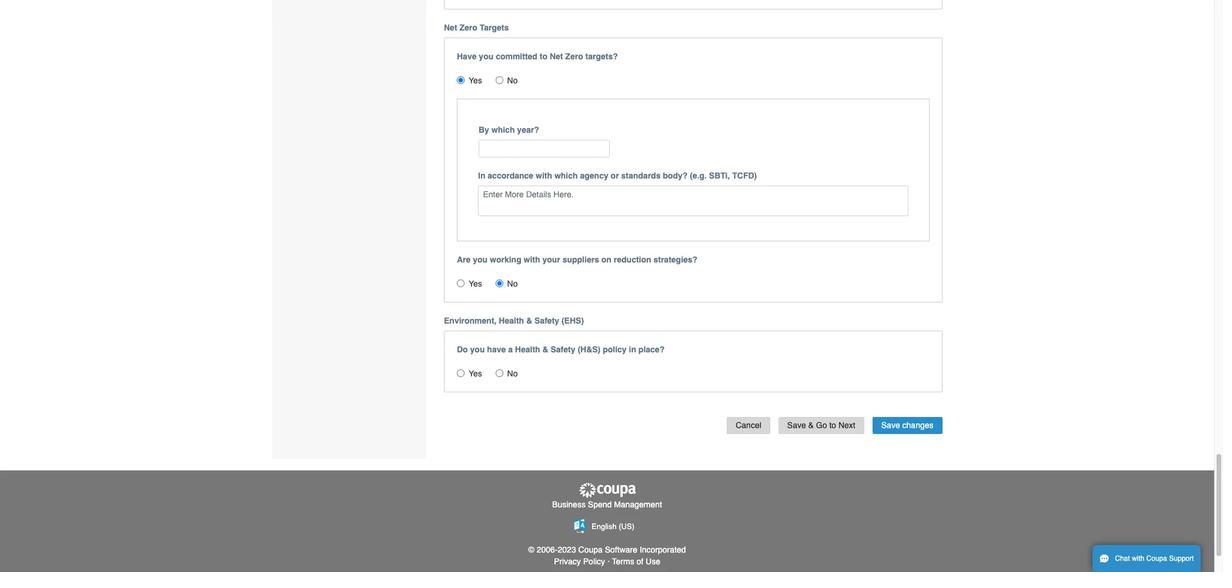 Task type: vqa. For each thing, say whether or not it's contained in the screenshot.
the notifications at the right
no



Task type: describe. For each thing, give the bounding box(es) containing it.
2006-
[[537, 546, 558, 555]]

are
[[457, 255, 471, 265]]

have you committed to net zero targets?
[[457, 52, 618, 61]]

english
[[592, 523, 617, 532]]

to for next
[[830, 421, 836, 431]]

yes for have
[[469, 76, 482, 85]]

management
[[614, 501, 662, 510]]

policy
[[583, 557, 605, 567]]

reduction
[[614, 255, 651, 265]]

save & go to next
[[787, 421, 856, 431]]

tcfd)
[[732, 171, 757, 181]]

0 vertical spatial with
[[536, 171, 552, 181]]

By which year? text field
[[479, 140, 610, 158]]

on
[[602, 255, 612, 265]]

agency
[[580, 171, 609, 181]]

next
[[839, 421, 856, 431]]

by
[[479, 125, 489, 135]]

& inside button
[[809, 421, 814, 431]]

2023
[[558, 546, 576, 555]]

you for are
[[473, 255, 488, 265]]

or
[[611, 171, 619, 181]]

chat with coupa support
[[1115, 555, 1194, 563]]

place?
[[639, 345, 665, 355]]

in
[[629, 345, 636, 355]]

© 2006-2023 coupa software incorporated
[[529, 546, 686, 555]]

support
[[1169, 555, 1194, 563]]

In accordance with which agency or standards body? (e.g. SBTi, TCFD) text field
[[478, 186, 908, 217]]

have
[[457, 52, 477, 61]]

do you have a health & safety (h&s) policy in place?
[[457, 345, 665, 355]]

a
[[508, 345, 513, 355]]

privacy policy link
[[554, 557, 605, 567]]

do
[[457, 345, 468, 355]]

0 horizontal spatial zero
[[460, 23, 477, 32]]

have
[[487, 345, 506, 355]]

0 vertical spatial safety
[[535, 317, 559, 326]]

sbti,
[[709, 171, 730, 181]]

standards
[[621, 171, 661, 181]]

cancel
[[736, 421, 762, 431]]

of
[[637, 557, 644, 567]]

you for do
[[470, 345, 485, 355]]

1 vertical spatial zero
[[565, 52, 583, 61]]

1 vertical spatial with
[[524, 255, 540, 265]]

(e.g.
[[690, 171, 707, 181]]

business spend management
[[552, 501, 662, 510]]

1 vertical spatial &
[[543, 345, 549, 355]]

body?
[[663, 171, 688, 181]]

1 vertical spatial safety
[[551, 345, 576, 355]]

privacy policy
[[554, 557, 605, 567]]

0 vertical spatial coupa
[[579, 546, 603, 555]]

business
[[552, 501, 586, 510]]

with inside button
[[1132, 555, 1145, 563]]

save for save changes
[[882, 421, 900, 431]]

targets
[[480, 23, 509, 32]]

spend
[[588, 501, 612, 510]]

no for committed
[[507, 76, 518, 85]]

go
[[816, 421, 827, 431]]

1 horizontal spatial net
[[550, 52, 563, 61]]

save changes button
[[873, 418, 943, 435]]

incorporated
[[640, 546, 686, 555]]

terms of use link
[[612, 557, 661, 567]]

privacy
[[554, 557, 581, 567]]



Task type: locate. For each thing, give the bounding box(es) containing it.
yes down environment,
[[469, 370, 482, 379]]

net up have
[[444, 23, 457, 32]]

no
[[507, 76, 518, 85], [507, 280, 518, 289], [507, 370, 518, 379]]

3 no from the top
[[507, 370, 518, 379]]

net zero targets
[[444, 23, 509, 32]]

which right by
[[492, 125, 515, 135]]

you
[[479, 52, 494, 61], [473, 255, 488, 265], [470, 345, 485, 355]]

0 vertical spatial which
[[492, 125, 515, 135]]

1 no from the top
[[507, 76, 518, 85]]

environment, health & safety (ehs)
[[444, 317, 584, 326]]

coupa inside button
[[1147, 555, 1168, 563]]

changes
[[903, 421, 934, 431]]

health right a
[[515, 345, 540, 355]]

yes for do
[[469, 370, 482, 379]]

1 vertical spatial which
[[555, 171, 578, 181]]

net right committed
[[550, 52, 563, 61]]

to right 'go'
[[830, 421, 836, 431]]

2 vertical spatial &
[[809, 421, 814, 431]]

yes
[[469, 76, 482, 85], [469, 280, 482, 289], [469, 370, 482, 379]]

save changes
[[882, 421, 934, 431]]

health up a
[[499, 317, 524, 326]]

which left the agency
[[555, 171, 578, 181]]

year?
[[517, 125, 539, 135]]

1 horizontal spatial coupa
[[1147, 555, 1168, 563]]

coupa
[[579, 546, 603, 555], [1147, 555, 1168, 563]]

1 horizontal spatial zero
[[565, 52, 583, 61]]

(us)
[[619, 523, 635, 532]]

1 vertical spatial coupa
[[1147, 555, 1168, 563]]

english (us)
[[592, 523, 635, 532]]

you right 'are'
[[473, 255, 488, 265]]

coupa left support
[[1147, 555, 1168, 563]]

0 horizontal spatial &
[[526, 317, 532, 326]]

3 yes from the top
[[469, 370, 482, 379]]

your
[[543, 255, 560, 265]]

1 horizontal spatial save
[[882, 421, 900, 431]]

2 yes from the top
[[469, 280, 482, 289]]

1 horizontal spatial &
[[543, 345, 549, 355]]

1 vertical spatial you
[[473, 255, 488, 265]]

0 vertical spatial you
[[479, 52, 494, 61]]

zero left targets?
[[565, 52, 583, 61]]

chat
[[1115, 555, 1130, 563]]

yes down 'are'
[[469, 280, 482, 289]]

0 horizontal spatial save
[[787, 421, 806, 431]]

0 vertical spatial to
[[540, 52, 548, 61]]

which
[[492, 125, 515, 135], [555, 171, 578, 181]]

& left 'go'
[[809, 421, 814, 431]]

in accordance with which agency or standards body? (e.g. sbti, tcfd)
[[478, 171, 757, 181]]

in
[[478, 171, 486, 181]]

by which year?
[[479, 125, 539, 135]]

0 vertical spatial &
[[526, 317, 532, 326]]

0 vertical spatial yes
[[469, 76, 482, 85]]

no for have
[[507, 370, 518, 379]]

safety
[[535, 317, 559, 326], [551, 345, 576, 355]]

coupa up policy
[[579, 546, 603, 555]]

(ehs)
[[562, 317, 584, 326]]

you right have
[[479, 52, 494, 61]]

safety left (h&s)
[[551, 345, 576, 355]]

you for have
[[479, 52, 494, 61]]

1 yes from the top
[[469, 76, 482, 85]]

2 no from the top
[[507, 280, 518, 289]]

environment,
[[444, 317, 497, 326]]

with down by which year? text field
[[536, 171, 552, 181]]

save left 'go'
[[787, 421, 806, 431]]

policy
[[603, 345, 627, 355]]

& up do you have a health & safety (h&s) policy in place?
[[526, 317, 532, 326]]

health
[[499, 317, 524, 326], [515, 345, 540, 355]]

2 vertical spatial you
[[470, 345, 485, 355]]

&
[[526, 317, 532, 326], [543, 345, 549, 355], [809, 421, 814, 431]]

2 vertical spatial yes
[[469, 370, 482, 379]]

no for working
[[507, 280, 518, 289]]

0 vertical spatial no
[[507, 76, 518, 85]]

net
[[444, 23, 457, 32], [550, 52, 563, 61]]

working
[[490, 255, 522, 265]]

save left changes
[[882, 421, 900, 431]]

no down a
[[507, 370, 518, 379]]

terms of use
[[612, 557, 661, 567]]

1 vertical spatial to
[[830, 421, 836, 431]]

(h&s)
[[578, 345, 601, 355]]

0 horizontal spatial net
[[444, 23, 457, 32]]

with right chat
[[1132, 555, 1145, 563]]

©
[[529, 546, 535, 555]]

targets?
[[586, 52, 618, 61]]

you right do
[[470, 345, 485, 355]]

save
[[787, 421, 806, 431], [882, 421, 900, 431]]

suppliers
[[563, 255, 599, 265]]

0 vertical spatial health
[[499, 317, 524, 326]]

1 vertical spatial no
[[507, 280, 518, 289]]

2 save from the left
[[882, 421, 900, 431]]

with left your
[[524, 255, 540, 265]]

with
[[536, 171, 552, 181], [524, 255, 540, 265], [1132, 555, 1145, 563]]

to right committed
[[540, 52, 548, 61]]

0 vertical spatial zero
[[460, 23, 477, 32]]

0 horizontal spatial to
[[540, 52, 548, 61]]

2 vertical spatial with
[[1132, 555, 1145, 563]]

yes for are
[[469, 280, 482, 289]]

to for net
[[540, 52, 548, 61]]

cancel link
[[727, 418, 770, 435]]

None radio
[[457, 76, 465, 84], [457, 280, 465, 288], [457, 370, 465, 378], [496, 370, 503, 378], [457, 76, 465, 84], [457, 280, 465, 288], [457, 370, 465, 378], [496, 370, 503, 378]]

0 vertical spatial net
[[444, 23, 457, 32]]

zero
[[460, 23, 477, 32], [565, 52, 583, 61]]

& right a
[[543, 345, 549, 355]]

1 vertical spatial yes
[[469, 280, 482, 289]]

1 save from the left
[[787, 421, 806, 431]]

safety left (ehs) at the bottom left of page
[[535, 317, 559, 326]]

software
[[605, 546, 638, 555]]

yes down have
[[469, 76, 482, 85]]

committed
[[496, 52, 538, 61]]

use
[[646, 557, 661, 567]]

0 horizontal spatial which
[[492, 125, 515, 135]]

accordance
[[488, 171, 534, 181]]

None radio
[[496, 76, 503, 84], [496, 280, 503, 288], [496, 76, 503, 84], [496, 280, 503, 288]]

0 horizontal spatial coupa
[[579, 546, 603, 555]]

chat with coupa support button
[[1093, 546, 1201, 573]]

1 vertical spatial health
[[515, 345, 540, 355]]

2 vertical spatial no
[[507, 370, 518, 379]]

1 horizontal spatial which
[[555, 171, 578, 181]]

1 vertical spatial net
[[550, 52, 563, 61]]

save & go to next button
[[779, 418, 864, 435]]

save for save & go to next
[[787, 421, 806, 431]]

2 horizontal spatial &
[[809, 421, 814, 431]]

are you working with your suppliers on reduction strategies?
[[457, 255, 698, 265]]

to
[[540, 52, 548, 61], [830, 421, 836, 431]]

terms
[[612, 557, 634, 567]]

1 horizontal spatial to
[[830, 421, 836, 431]]

to inside button
[[830, 421, 836, 431]]

no down the working in the top left of the page
[[507, 280, 518, 289]]

no down committed
[[507, 76, 518, 85]]

coupa supplier portal image
[[578, 483, 637, 499]]

strategies?
[[654, 255, 698, 265]]

zero left targets
[[460, 23, 477, 32]]



